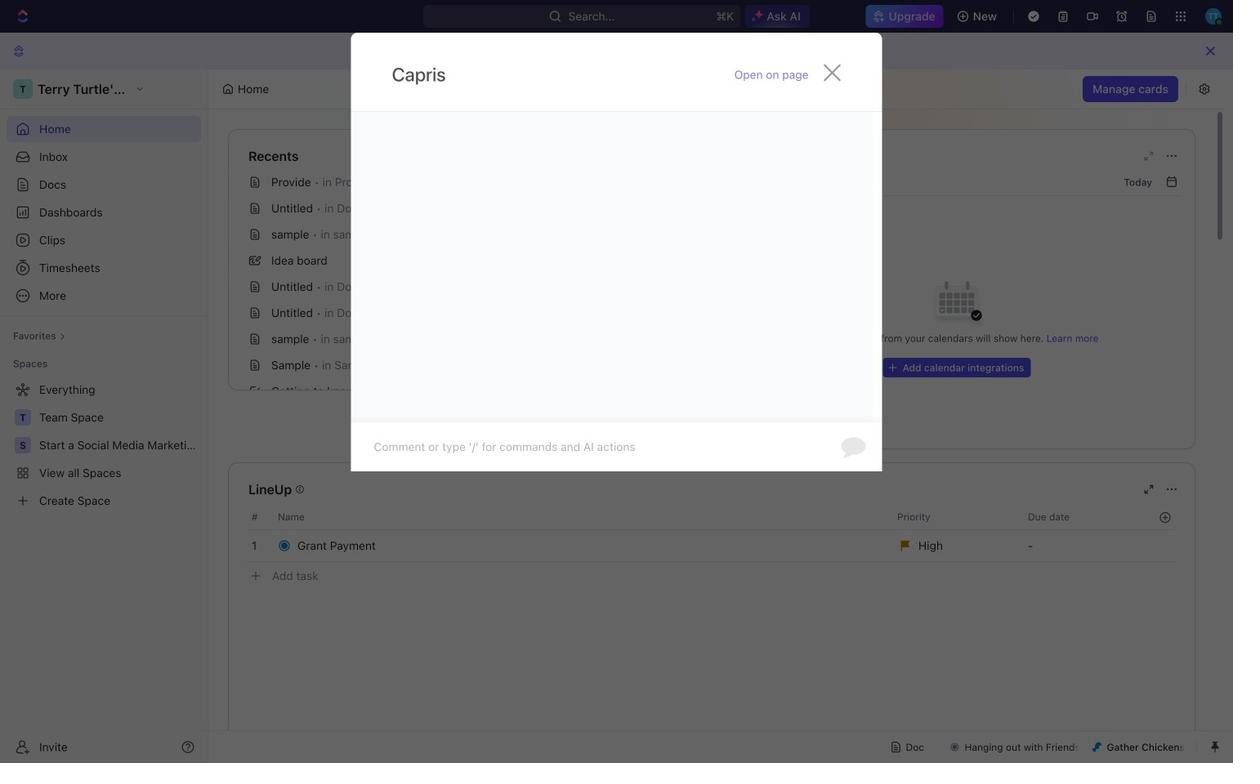 Task type: locate. For each thing, give the bounding box(es) containing it.
dialog
[[351, 33, 882, 471]]

tree inside sidebar navigation
[[7, 377, 201, 514]]

tree
[[7, 377, 201, 514]]



Task type: describe. For each thing, give the bounding box(es) containing it.
drumstick bite image
[[1092, 742, 1102, 752]]

sidebar navigation
[[0, 69, 208, 763]]



Task type: vqa. For each thing, say whether or not it's contained in the screenshot.
Team within sidebar Navigation
no



